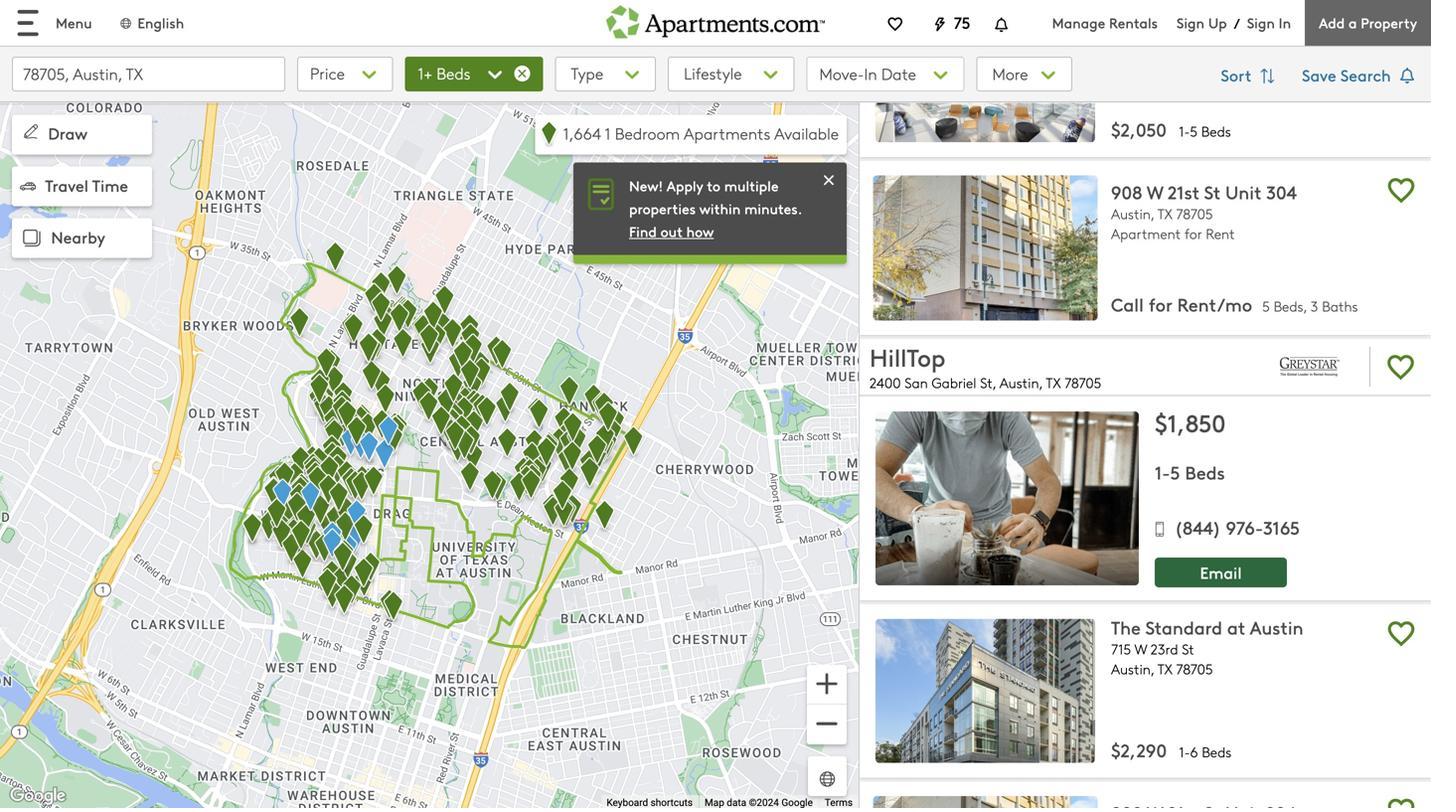 Task type: locate. For each thing, give the bounding box(es) containing it.
unit
[[1226, 180, 1262, 204]]

w right '908'
[[1147, 180, 1164, 204]]

1-6 beds
[[1180, 743, 1232, 762]]

(844) 976-3165 link
[[1155, 500, 1420, 542]]

beds for $2,290
[[1202, 743, 1232, 762]]

search
[[1341, 64, 1392, 86]]

building photo - inspire on 22nd image
[[876, 0, 1096, 142]]

austin,
[[1112, 204, 1155, 223], [1000, 373, 1043, 392], [1112, 660, 1155, 678]]

1 vertical spatial building photo - 908 w 21st st image
[[873, 796, 1098, 808]]

908
[[1112, 180, 1143, 204]]

0 horizontal spatial st
[[1182, 640, 1195, 659]]

0 vertical spatial building photo - 908 w 21st st image
[[873, 176, 1098, 320]]

a
[[1349, 13, 1358, 32]]

margin image
[[20, 121, 42, 143], [18, 224, 46, 253]]

1 vertical spatial austin,
[[1000, 373, 1043, 392]]

st
[[1205, 180, 1221, 204], [1182, 640, 1195, 659]]

austin, inside the standard at austin 715 w 23rd st austin, tx 78705
[[1112, 660, 1155, 678]]

for inside 908 w 21st st unit 304 austin, tx 78705 apartment for rent
[[1185, 224, 1203, 243]]

(844)
[[1175, 515, 1222, 540]]

st,
[[981, 373, 997, 392]]

beds down sort
[[1202, 122, 1232, 141]]

beds right 1+
[[437, 62, 471, 84]]

for left rent at the top of the page
[[1185, 224, 1203, 243]]

margin image inside nearby link
[[18, 224, 46, 253]]

in
[[1279, 13, 1292, 32], [864, 63, 877, 85]]

2 vertical spatial tx
[[1158, 660, 1173, 678]]

find out how link
[[629, 222, 714, 241]]

0 vertical spatial st
[[1205, 180, 1221, 204]]

715
[[1112, 640, 1132, 659]]

78705 down 23rd
[[1177, 660, 1214, 678]]

5 inside call for rent/mo 5 beds, 3 baths
[[1263, 297, 1270, 315]]

1,664 1 bedroom apartments available
[[563, 122, 839, 144]]

5 down $1,850
[[1171, 460, 1181, 484]]

0 vertical spatial 1-
[[1179, 122, 1190, 141]]

margin image left nearby
[[18, 224, 46, 253]]

1 vertical spatial 1-
[[1155, 460, 1171, 484]]

78705 up rent at the top of the page
[[1177, 204, 1214, 223]]

1 vertical spatial 78705
[[1065, 373, 1102, 392]]

beds for $2,050
[[1202, 122, 1232, 141]]

0 vertical spatial 1-5 beds
[[1179, 122, 1232, 141]]

in inside "button"
[[864, 63, 877, 85]]

rentals
[[1110, 13, 1158, 32]]

2400
[[870, 373, 901, 392]]

78705 inside 908 w 21st st unit 304 austin, tx 78705 apartment for rent
[[1177, 204, 1214, 223]]

to
[[707, 176, 721, 195]]

1 vertical spatial 1-5 beds
[[1155, 460, 1226, 484]]

3
[[1311, 297, 1319, 315]]

for
[[1185, 224, 1203, 243], [1149, 292, 1173, 316]]

1+
[[418, 62, 432, 84]]

5
[[1190, 122, 1198, 141], [1263, 297, 1270, 315], [1171, 460, 1181, 484]]

draw button
[[12, 115, 152, 155]]

w right 715
[[1135, 640, 1148, 659]]

beds down $1,850
[[1185, 460, 1226, 484]]

78705 right st,
[[1065, 373, 1102, 392]]

austin, up the 'apartment' in the right top of the page
[[1112, 204, 1155, 223]]

sign left up at the top of the page
[[1177, 13, 1205, 32]]

lifestyle
[[684, 62, 742, 84]]

1+ beds button
[[405, 57, 543, 91]]

tx
[[1158, 204, 1173, 223], [1046, 373, 1061, 392], [1158, 660, 1173, 678]]

1- for $2,050
[[1179, 122, 1190, 141]]

type button
[[555, 57, 656, 91]]

0 vertical spatial tx
[[1158, 204, 1173, 223]]

2 vertical spatial austin,
[[1112, 660, 1155, 678]]

date
[[882, 63, 917, 85]]

2 vertical spatial 78705
[[1177, 660, 1214, 678]]

0 horizontal spatial sign
[[1177, 13, 1205, 32]]

5 left beds,
[[1263, 297, 1270, 315]]

1 horizontal spatial in
[[1279, 13, 1292, 32]]

1 horizontal spatial sign
[[1247, 13, 1275, 32]]

1 vertical spatial margin image
[[18, 224, 46, 253]]

w inside 908 w 21st st unit 304 austin, tx 78705 apartment for rent
[[1147, 180, 1164, 204]]

austin, right st,
[[1000, 373, 1043, 392]]

0 horizontal spatial in
[[864, 63, 877, 85]]

0 vertical spatial in
[[1279, 13, 1292, 32]]

multiple
[[725, 176, 779, 195]]

0 vertical spatial 5
[[1190, 122, 1198, 141]]

976-
[[1226, 515, 1264, 540]]

0 vertical spatial for
[[1185, 224, 1203, 243]]

1 horizontal spatial st
[[1205, 180, 1221, 204]]

sign right /
[[1247, 13, 1275, 32]]

tx right st,
[[1046, 373, 1061, 392]]

beds,
[[1274, 297, 1307, 315]]

78705 inside hilltop 2400 san gabriel st, austin, tx 78705
[[1065, 373, 1102, 392]]

6
[[1191, 743, 1199, 762]]

beds for $1,850
[[1185, 460, 1226, 484]]

type
[[571, 62, 604, 84]]

rent/mo
[[1178, 292, 1253, 316]]

0 vertical spatial margin image
[[20, 121, 42, 143]]

1-
[[1179, 122, 1190, 141], [1155, 460, 1171, 484], [1180, 743, 1191, 762]]

2 horizontal spatial 5
[[1263, 297, 1270, 315]]

w inside the standard at austin 715 w 23rd st austin, tx 78705
[[1135, 640, 1148, 659]]

0 vertical spatial w
[[1147, 180, 1164, 204]]

st right 23rd
[[1182, 640, 1195, 659]]

austin
[[1250, 615, 1304, 640]]

in left add
[[1279, 13, 1292, 32]]

1-5 beds
[[1179, 122, 1232, 141], [1155, 460, 1226, 484]]

1- right $2,290
[[1180, 743, 1191, 762]]

tx up the 'apartment' in the right top of the page
[[1158, 204, 1173, 223]]

tx down 23rd
[[1158, 660, 1173, 678]]

1-5 beds down $1,850
[[1155, 460, 1226, 484]]

2 vertical spatial 5
[[1171, 460, 1181, 484]]

1-5 beds up 21st
[[1179, 122, 1232, 141]]

1-5 beds for $2,050
[[1179, 122, 1232, 141]]

1- right $2,050
[[1179, 122, 1190, 141]]

margin image for draw
[[20, 121, 42, 143]]

st right 21st
[[1205, 180, 1221, 204]]

move-in date button
[[807, 57, 965, 91]]

(844) 976-3165
[[1175, 515, 1301, 540]]

2 sign from the left
[[1247, 13, 1275, 32]]

beds right 6
[[1202, 743, 1232, 762]]

1 horizontal spatial 5
[[1190, 122, 1198, 141]]

1 vertical spatial st
[[1182, 640, 1195, 659]]

Location or Point of Interest text field
[[12, 57, 285, 91]]

save
[[1302, 64, 1337, 86]]

building photo - 908 w 21st st image
[[873, 176, 1098, 320], [873, 796, 1098, 808]]

save search
[[1302, 64, 1396, 86]]

margin image left draw on the left of page
[[20, 121, 42, 143]]

austin, down 715
[[1112, 660, 1155, 678]]

0 vertical spatial 78705
[[1177, 204, 1214, 223]]

5 right $2,050
[[1190, 122, 1198, 141]]

in inside manage rentals sign up / sign in
[[1279, 13, 1292, 32]]

more
[[993, 63, 1033, 85]]

apply
[[667, 176, 704, 195]]

1 vertical spatial 5
[[1263, 297, 1270, 315]]

beds
[[437, 62, 471, 84], [1202, 122, 1232, 141], [1185, 460, 1226, 484], [1202, 743, 1232, 762]]

move-
[[820, 63, 864, 85]]

training image
[[819, 170, 839, 190]]

in left date
[[864, 63, 877, 85]]

0 horizontal spatial 5
[[1171, 460, 1181, 484]]

building photo - hilltop image
[[876, 411, 1139, 585]]

1 vertical spatial w
[[1135, 640, 1148, 659]]

1- down $1,850
[[1155, 460, 1171, 484]]

2 vertical spatial 1-
[[1180, 743, 1191, 762]]

0 vertical spatial austin,
[[1112, 204, 1155, 223]]

1 horizontal spatial for
[[1185, 224, 1203, 243]]

margin image inside "draw" button
[[20, 121, 42, 143]]

1 vertical spatial for
[[1149, 292, 1173, 316]]

908 w 21st st unit 304 austin, tx 78705 apartment for rent
[[1112, 180, 1297, 243]]

1 vertical spatial tx
[[1046, 373, 1061, 392]]

0 horizontal spatial for
[[1149, 292, 1173, 316]]

price
[[310, 62, 345, 84]]

for right call
[[1149, 292, 1173, 316]]

nearby link
[[12, 218, 152, 258]]

sort
[[1221, 64, 1256, 86]]

1 vertical spatial in
[[864, 63, 877, 85]]

baths
[[1323, 297, 1359, 315]]

w
[[1147, 180, 1164, 204], [1135, 640, 1148, 659]]

travel time
[[45, 174, 128, 196]]

1
[[605, 122, 611, 144]]



Task type: describe. For each thing, give the bounding box(es) containing it.
1- for $2,290
[[1180, 743, 1191, 762]]

tx inside 908 w 21st st unit 304 austin, tx 78705 apartment for rent
[[1158, 204, 1173, 223]]

2 building photo - 908 w 21st st image from the top
[[873, 796, 1098, 808]]

call for rent/mo 5 beds, 3 baths
[[1112, 292, 1359, 316]]

st inside 908 w 21st st unit 304 austin, tx 78705 apartment for rent
[[1205, 180, 1221, 204]]

tx inside hilltop 2400 san gabriel st, austin, tx 78705
[[1046, 373, 1061, 392]]

5 for $2,050
[[1190, 122, 1198, 141]]

/
[[1234, 13, 1241, 33]]

the standard at austin 715 w 23rd st austin, tx 78705
[[1112, 615, 1304, 678]]

margin image for nearby
[[18, 224, 46, 253]]

save search button
[[1302, 57, 1420, 96]]

building photo - the standard at austin image
[[876, 619, 1096, 763]]

hilltop
[[870, 340, 946, 373]]

gabriel
[[932, 373, 977, 392]]

st inside the standard at austin 715 w 23rd st austin, tx 78705
[[1182, 640, 1195, 659]]

greystar real estate partners image
[[1263, 343, 1358, 391]]

time
[[92, 174, 128, 196]]

apartments.com logo image
[[606, 0, 825, 38]]

23rd
[[1151, 640, 1179, 659]]

property
[[1361, 13, 1418, 32]]

more button
[[977, 57, 1073, 91]]

manage
[[1052, 13, 1106, 32]]

move-in date
[[820, 63, 917, 85]]

satellite view image
[[816, 768, 839, 791]]

add a property
[[1319, 13, 1418, 32]]

available
[[775, 122, 839, 144]]

1 sign from the left
[[1177, 13, 1205, 32]]

up
[[1209, 13, 1228, 32]]

san
[[905, 373, 928, 392]]

google image
[[5, 783, 71, 808]]

the
[[1112, 615, 1141, 640]]

call
[[1112, 292, 1144, 316]]

$2,050
[[1112, 117, 1167, 142]]

sign up link
[[1177, 13, 1228, 32]]

apartments
[[684, 122, 771, 144]]

3165
[[1264, 515, 1301, 540]]

new!
[[629, 176, 663, 195]]

price button
[[297, 57, 393, 91]]

sign in link
[[1247, 13, 1292, 32]]

english
[[138, 13, 184, 32]]

email
[[1201, 561, 1242, 583]]

21st
[[1168, 180, 1200, 204]]

add
[[1319, 13, 1345, 32]]

1 building photo - 908 w 21st st image from the top
[[873, 176, 1098, 320]]

hilltop 2400 san gabriel st, austin, tx 78705
[[870, 340, 1102, 392]]

add a property link
[[1306, 0, 1432, 46]]

at
[[1228, 615, 1246, 640]]

travel time button
[[12, 167, 152, 206]]

1,664
[[563, 122, 601, 144]]

how
[[687, 222, 714, 241]]

new! apply to multiple properties within minutes. find out how
[[629, 176, 803, 241]]

1+ beds
[[418, 62, 471, 84]]

margin image
[[20, 178, 36, 194]]

5 for $1,850
[[1171, 460, 1181, 484]]

minutes.
[[745, 199, 803, 218]]

email button
[[1155, 558, 1288, 587]]

within
[[700, 199, 741, 218]]

tx inside the standard at austin 715 w 23rd st austin, tx 78705
[[1158, 660, 1173, 678]]

out
[[661, 222, 683, 241]]

1-5 beds for $1,850
[[1155, 460, 1226, 484]]

menu button
[[0, 0, 108, 46]]

manage rentals sign up / sign in
[[1052, 13, 1292, 33]]

304
[[1267, 180, 1297, 204]]

$2,290
[[1112, 738, 1167, 763]]

standard
[[1146, 615, 1223, 640]]

map region
[[0, 0, 973, 808]]

draw
[[48, 122, 88, 144]]

austin, inside hilltop 2400 san gabriel st, austin, tx 78705
[[1000, 373, 1043, 392]]

english link
[[118, 13, 184, 32]]

bedroom
[[615, 122, 680, 144]]

78705 inside the standard at austin 715 w 23rd st austin, tx 78705
[[1177, 660, 1214, 678]]

1- for $1,850
[[1155, 460, 1171, 484]]

lifestyle button
[[668, 57, 795, 91]]

beds inside 1+ beds button
[[437, 62, 471, 84]]

75
[[954, 11, 971, 33]]

sort button
[[1211, 57, 1290, 96]]

menu
[[56, 13, 92, 32]]

$1,850
[[1155, 406, 1226, 439]]

nearby
[[51, 226, 105, 248]]

rent
[[1206, 224, 1235, 243]]

travel
[[45, 174, 88, 196]]

austin, inside 908 w 21st st unit 304 austin, tx 78705 apartment for rent
[[1112, 204, 1155, 223]]

apartment
[[1112, 224, 1181, 243]]

properties
[[629, 199, 696, 218]]

manage rentals link
[[1052, 13, 1177, 32]]

find
[[629, 222, 657, 241]]



Task type: vqa. For each thing, say whether or not it's contained in the screenshot.
Education
no



